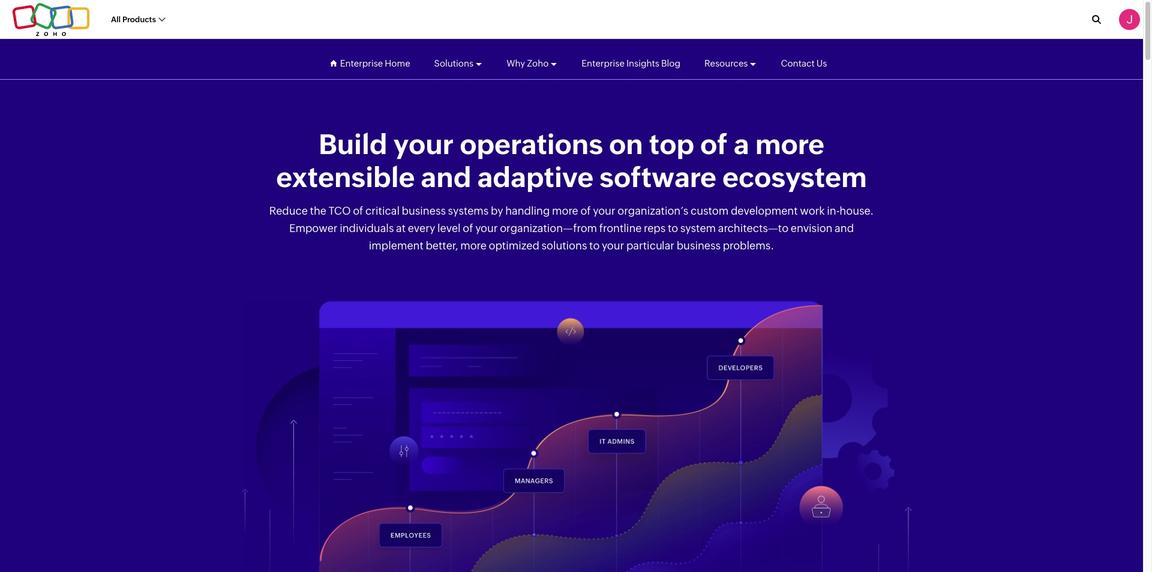 Task type: describe. For each thing, give the bounding box(es) containing it.
frontline
[[599, 222, 642, 235]]

resources
[[704, 58, 748, 68]]

reduce
[[269, 205, 308, 217]]

problems.
[[723, 239, 774, 252]]

by
[[491, 205, 503, 217]]

insights
[[626, 58, 659, 68]]

products
[[122, 15, 156, 24]]

a
[[734, 128, 749, 160]]

all products link
[[111, 8, 165, 31]]

tco
[[329, 205, 351, 217]]

us
[[817, 58, 827, 68]]

at
[[396, 222, 406, 235]]

house.
[[840, 205, 874, 217]]

james peterson image
[[1119, 9, 1140, 30]]

work
[[800, 205, 825, 217]]

reduce the tco of critical business systems by handling more of your organization's custom development work in-house. empower individuals at every level of your organization—from frontline reps to system architects—to envision and implement better, more optimized solutions to your particular business problems.
[[269, 205, 874, 252]]

your inside build your operations on top of a more extensible and adaptive software ecosystem
[[393, 128, 454, 160]]

implement
[[369, 239, 423, 252]]

every
[[408, 222, 435, 235]]

architects—to
[[718, 222, 788, 235]]

of down systems
[[463, 222, 473, 235]]

handling
[[505, 205, 550, 217]]

contact
[[781, 58, 815, 68]]

systems
[[448, 205, 489, 217]]

in-
[[827, 205, 840, 217]]

all products
[[111, 15, 156, 24]]

development
[[731, 205, 798, 217]]

organization—from
[[500, 222, 597, 235]]

better,
[[426, 239, 458, 252]]

individuals
[[340, 222, 394, 235]]

level
[[437, 222, 461, 235]]

enterprise home
[[340, 58, 410, 68]]

custom
[[691, 205, 729, 217]]

0 horizontal spatial to
[[589, 239, 600, 252]]

of inside build your operations on top of a more extensible and adaptive software ecosystem
[[700, 128, 728, 160]]

adaptive
[[477, 162, 593, 193]]

particular
[[626, 239, 674, 252]]

why zoho
[[506, 58, 549, 68]]

enterprise insights blog
[[582, 58, 680, 68]]

enterprise home link
[[340, 47, 410, 80]]

envision
[[791, 222, 832, 235]]

organization's
[[618, 205, 688, 217]]

enterprise for enterprise home
[[340, 58, 383, 68]]

0 vertical spatial business
[[402, 205, 446, 217]]

build your operations on top of a more extensible and adaptive software ecosystem
[[276, 128, 867, 193]]



Task type: locate. For each thing, give the bounding box(es) containing it.
extensible software ecosystem image
[[242, 291, 830, 572]]

business up every
[[402, 205, 446, 217]]

contact us
[[781, 58, 827, 68]]

reps
[[644, 222, 666, 235]]

blog
[[661, 58, 680, 68]]

of right 'tco'
[[353, 205, 363, 217]]

of left a
[[700, 128, 728, 160]]

and inside reduce the tco of critical business systems by handling more of your organization's custom development work in-house. empower individuals at every level of your organization—from frontline reps to system architects—to envision and implement better, more optimized solutions to your particular business problems.
[[835, 222, 854, 235]]

and up systems
[[421, 162, 471, 193]]

2 horizontal spatial more
[[755, 128, 824, 160]]

optimized
[[489, 239, 539, 252]]

all
[[111, 15, 121, 24]]

1 vertical spatial to
[[589, 239, 600, 252]]

build
[[319, 128, 387, 160]]

solutions
[[541, 239, 587, 252]]

1 horizontal spatial to
[[668, 222, 678, 235]]

top
[[649, 128, 694, 160]]

0 vertical spatial more
[[755, 128, 824, 160]]

zoho
[[527, 58, 549, 68]]

more up the organization—from
[[552, 205, 578, 217]]

empower
[[289, 222, 338, 235]]

why
[[506, 58, 525, 68]]

software
[[599, 162, 716, 193]]

contact us link
[[781, 47, 827, 80]]

business
[[402, 205, 446, 217], [677, 239, 721, 252]]

2 enterprise from the left
[[582, 58, 625, 68]]

enterprise for enterprise insights blog
[[582, 58, 625, 68]]

more
[[755, 128, 824, 160], [552, 205, 578, 217], [460, 239, 487, 252]]

1 horizontal spatial and
[[835, 222, 854, 235]]

of
[[700, 128, 728, 160], [353, 205, 363, 217], [580, 205, 591, 217], [463, 222, 473, 235]]

0 vertical spatial to
[[668, 222, 678, 235]]

to right the solutions
[[589, 239, 600, 252]]

of up the solutions
[[580, 205, 591, 217]]

enterprise left insights
[[582, 58, 625, 68]]

1 horizontal spatial enterprise
[[582, 58, 625, 68]]

and
[[421, 162, 471, 193], [835, 222, 854, 235]]

more inside build your operations on top of a more extensible and adaptive software ecosystem
[[755, 128, 824, 160]]

1 vertical spatial and
[[835, 222, 854, 235]]

system
[[680, 222, 716, 235]]

solutions
[[434, 58, 473, 68]]

1 horizontal spatial more
[[552, 205, 578, 217]]

to right reps
[[668, 222, 678, 235]]

more down level
[[460, 239, 487, 252]]

operations
[[460, 128, 603, 160]]

your
[[393, 128, 454, 160], [593, 205, 615, 217], [475, 222, 498, 235], [602, 239, 624, 252]]

0 vertical spatial and
[[421, 162, 471, 193]]

to
[[668, 222, 678, 235], [589, 239, 600, 252]]

enterprise inside "link"
[[340, 58, 383, 68]]

2 vertical spatial more
[[460, 239, 487, 252]]

1 vertical spatial more
[[552, 205, 578, 217]]

business down system
[[677, 239, 721, 252]]

0 horizontal spatial enterprise
[[340, 58, 383, 68]]

1 horizontal spatial business
[[677, 239, 721, 252]]

critical
[[365, 205, 400, 217]]

ecosystem
[[722, 162, 867, 193]]

0 horizontal spatial and
[[421, 162, 471, 193]]

on
[[609, 128, 643, 160]]

enterprise left home
[[340, 58, 383, 68]]

enterprise
[[340, 58, 383, 68], [582, 58, 625, 68]]

the
[[310, 205, 326, 217]]

1 vertical spatial business
[[677, 239, 721, 252]]

enterprise insights blog link
[[582, 47, 680, 80]]

0 horizontal spatial business
[[402, 205, 446, 217]]

1 enterprise from the left
[[340, 58, 383, 68]]

extensible
[[276, 162, 415, 193]]

and down in-
[[835, 222, 854, 235]]

home
[[385, 58, 410, 68]]

0 horizontal spatial more
[[460, 239, 487, 252]]

more up the ecosystem
[[755, 128, 824, 160]]

and inside build your operations on top of a more extensible and adaptive software ecosystem
[[421, 162, 471, 193]]



Task type: vqa. For each thing, say whether or not it's contained in the screenshot.
leftmost to
yes



